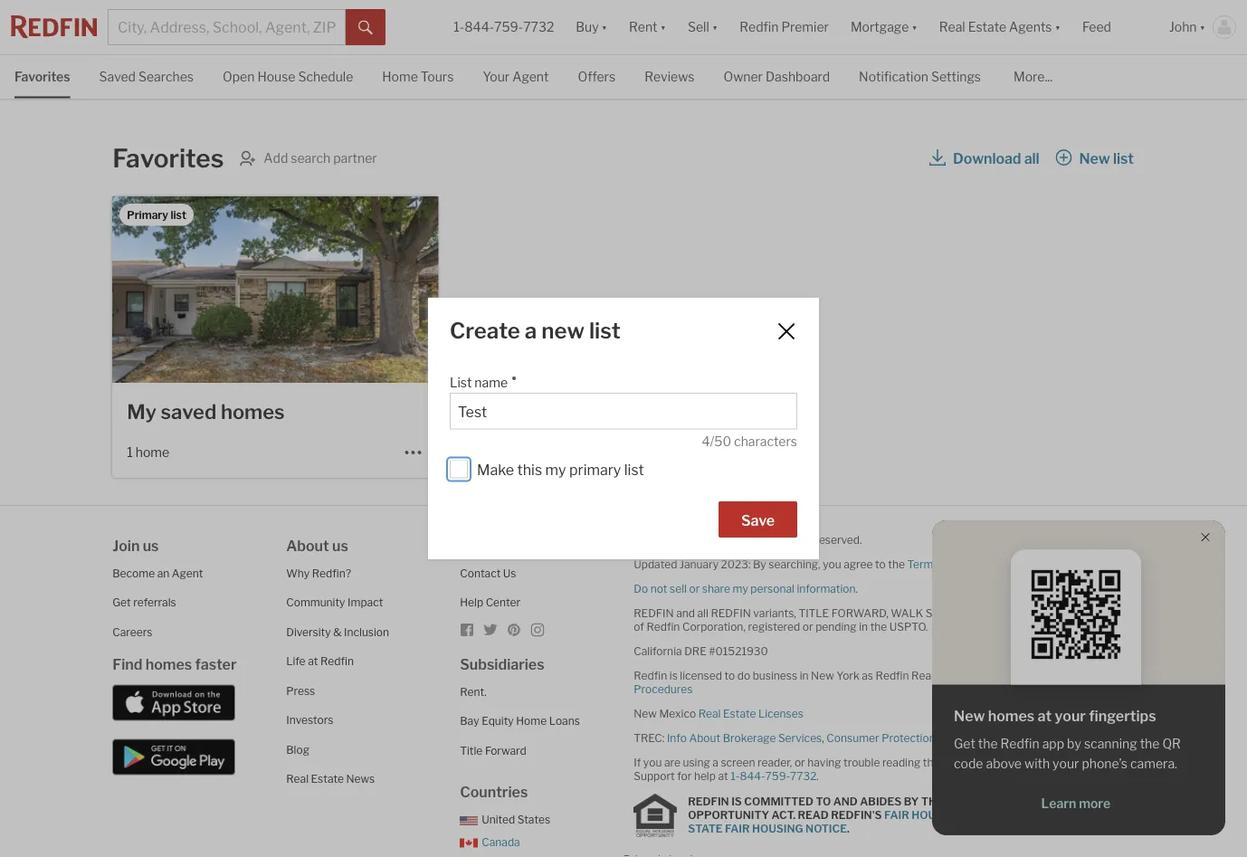 Task type: locate. For each thing, give the bounding box(es) containing it.
homes up download the redfin app on the apple app store image
[[146, 656, 192, 673]]

1 horizontal spatial 844-
[[740, 769, 765, 782]]

forward,
[[832, 606, 889, 620]]

you inside if you are using a screen reader, or having trouble reading this website, please call redfin customer support for help at
[[643, 756, 662, 769]]

the up fair housing policy 'link' at the right bottom of page
[[921, 795, 944, 808]]

home left the tours
[[382, 69, 418, 85]]

agent inside your agent link
[[513, 69, 549, 85]]

notification settings
[[859, 69, 981, 85]]

create a new list
[[450, 317, 621, 343]]

equal housing opportunity image
[[634, 794, 677, 837]]

1 vertical spatial all
[[697, 606, 709, 620]]

1 vertical spatial 1-
[[731, 769, 740, 782]]

759- up your agent link
[[494, 19, 523, 35]]

name
[[475, 375, 508, 390]]

redfin inside the get the redfin app by scanning the qr code above with your phone's camera.
[[1001, 736, 1040, 752]]

open
[[223, 69, 255, 85]]

blog
[[286, 743, 309, 756]]

1 horizontal spatial 7732
[[790, 769, 817, 782]]

to left do
[[725, 669, 735, 682]]

list inside new list button
[[1113, 149, 1134, 167]]

diversity & inclusion
[[286, 625, 389, 639]]

premier
[[781, 19, 829, 35]]

0 horizontal spatial 844-
[[465, 19, 494, 35]]

0 vertical spatial home
[[382, 69, 418, 85]]

my
[[545, 461, 566, 479], [733, 582, 748, 595]]

1-844-759-7732
[[454, 19, 554, 35]]

title
[[460, 744, 483, 757]]

0 vertical spatial are
[[1050, 606, 1066, 620]]

the left terms
[[888, 558, 905, 571]]

and up new
[[1052, 795, 1076, 808]]

redfin
[[634, 606, 674, 620], [711, 606, 751, 620], [688, 795, 729, 808]]

favorites left saved
[[14, 69, 70, 85]]

1 vertical spatial this
[[923, 756, 942, 769]]

us
[[503, 567, 516, 580]]

you up the 'information' at right
[[823, 558, 841, 571]]

housing up policy at the bottom right of the page
[[973, 795, 1024, 808]]

2 horizontal spatial homes
[[988, 707, 1035, 725]]

business
[[753, 669, 798, 682]]

0 horizontal spatial estate
[[311, 773, 344, 786]]

this right reading
[[923, 756, 942, 769]]

and
[[978, 558, 997, 571], [676, 606, 695, 620], [968, 606, 986, 620]]

1 horizontal spatial 1-
[[731, 769, 740, 782]]

1-844-759-7732 link down 'reader,'
[[731, 769, 817, 782]]

1 horizontal spatial you
[[823, 558, 841, 571]]

agent right your
[[513, 69, 549, 85]]

a left the new
[[525, 317, 537, 343]]

7732 for 1-844-759-7732
[[523, 19, 554, 35]]

this right make
[[517, 461, 542, 479]]

redfin left premier
[[740, 19, 779, 35]]

0 vertical spatial you
[[823, 558, 841, 571]]

1 horizontal spatial about
[[689, 731, 721, 744]]

contact
[[460, 567, 501, 580]]

new homes at your fingertips
[[954, 707, 1156, 725]]

redfin?
[[312, 567, 351, 580]]

is
[[731, 795, 742, 808]]

website,
[[944, 756, 986, 769]]

. right 'privacy'
[[1069, 558, 1072, 571]]

. down having
[[817, 769, 819, 782]]

1 vertical spatial at
[[1038, 707, 1052, 725]]

844- down screen
[[740, 769, 765, 782]]

estate up the info about brokerage services link
[[723, 707, 756, 720]]

50
[[714, 434, 731, 449]]

and down sell
[[676, 606, 695, 620]]

real estate news
[[286, 773, 375, 786]]

all up corporation,
[[697, 606, 709, 620]]

us for about us
[[332, 537, 348, 554]]

redfin down app
[[1044, 756, 1077, 769]]

redfin is committed to and abides by the fair housing act and equal opportunity act. read redfin's
[[688, 795, 1116, 822]]

in inside redfin and all redfin variants, title forward, walk score, and the r logos, are trademarks of redfin corporation, registered or pending in the uspto.
[[859, 620, 868, 633]]

1 horizontal spatial of
[[941, 558, 952, 571]]

your inside the get the redfin app by scanning the qr code above with your phone's camera.
[[1053, 756, 1079, 772]]

0 horizontal spatial ,
[[822, 731, 824, 744]]

are
[[1050, 606, 1066, 620], [664, 756, 681, 769]]

homes down standard
[[988, 707, 1035, 725]]

1 vertical spatial of
[[634, 620, 644, 633]]

at right 'life'
[[308, 655, 318, 668]]

agent right an
[[172, 567, 203, 580]]

0 horizontal spatial home
[[382, 69, 418, 85]]

at
[[308, 655, 318, 668], [1038, 707, 1052, 725], [718, 769, 728, 782]]

homes right saved
[[221, 400, 285, 424]]

the down act
[[1036, 809, 1058, 822]]

you up support
[[643, 756, 662, 769]]

1 vertical spatial to
[[725, 669, 735, 682]]

1 horizontal spatial housing
[[912, 809, 963, 822]]

1 horizontal spatial in
[[859, 620, 868, 633]]

are inside if you are using a screen reader, or having trouble reading this website, please call redfin customer support for help at
[[664, 756, 681, 769]]

1 horizontal spatial real
[[699, 707, 721, 720]]

you
[[823, 558, 841, 571], [643, 756, 662, 769]]

phone's
[[1082, 756, 1128, 772]]

1 horizontal spatial get
[[954, 736, 976, 752]]

your agent link
[[483, 55, 549, 96]]

favorites down searches
[[112, 143, 224, 174]]

opportunity
[[688, 809, 769, 822]]

your down by
[[1053, 756, 1079, 772]]

reserved.
[[815, 533, 862, 546]]

bay equity home loans
[[460, 715, 580, 728]]

forward
[[485, 744, 527, 757]]

fair down by at the right bottom
[[884, 809, 909, 822]]

0 vertical spatial at
[[308, 655, 318, 668]]

0 vertical spatial homes
[[221, 400, 285, 424]]

registered
[[748, 620, 800, 633]]

0 vertical spatial all
[[1024, 149, 1040, 167]]

0 vertical spatial of
[[941, 558, 952, 571]]

redfin inside redfin is committed to and abides by the fair housing act and equal opportunity act. read redfin's
[[688, 795, 729, 808]]

get up website,
[[954, 736, 976, 752]]

redfin up california at bottom
[[647, 620, 680, 633]]

my left the primary
[[545, 461, 566, 479]]

1 vertical spatial 7732
[[790, 769, 817, 782]]

canadian flag image
[[460, 838, 478, 847]]

real down blog
[[286, 773, 309, 786]]

0 horizontal spatial you
[[643, 756, 662, 769]]

get up careers button
[[112, 596, 131, 609]]

0 vertical spatial agent
[[513, 69, 549, 85]]

1 us from the left
[[143, 537, 159, 554]]

0 horizontal spatial housing
[[752, 822, 803, 835]]

1 vertical spatial my
[[733, 582, 748, 595]]

are right logos,
[[1050, 606, 1066, 620]]

ny standard operating procedures
[[634, 669, 1091, 696]]

0 horizontal spatial all
[[697, 606, 709, 620]]

schedule
[[298, 69, 353, 85]]

save
[[741, 512, 775, 529]]

1-844-759-7732 link up your agent link
[[454, 19, 554, 35]]

us up redfin?
[[332, 537, 348, 554]]

2 vertical spatial list
[[624, 461, 644, 479]]

1 horizontal spatial agent
[[513, 69, 549, 85]]

1 vertical spatial real
[[699, 707, 721, 720]]

1 horizontal spatial list
[[624, 461, 644, 479]]

housing
[[973, 795, 1024, 808], [912, 809, 963, 822], [752, 822, 803, 835]]

0 vertical spatial get
[[112, 596, 131, 609]]

of up california at bottom
[[634, 620, 644, 633]]

1 horizontal spatial 759-
[[765, 769, 790, 782]]

home left loans
[[516, 715, 547, 728]]

this inside if you are using a screen reader, or having trouble reading this website, please call redfin customer support for help at
[[923, 756, 942, 769]]

about up why
[[286, 537, 329, 554]]

759- for 1-844-759-7732
[[494, 19, 523, 35]]

add
[[264, 150, 288, 166]]

0 horizontal spatial the
[[921, 795, 944, 808]]

0 vertical spatial your
[[1055, 707, 1086, 725]]

1 horizontal spatial are
[[1050, 606, 1066, 620]]

loans
[[549, 715, 580, 728]]

at right help
[[718, 769, 728, 782]]

, left 'privacy'
[[974, 558, 976, 571]]

0 horizontal spatial of
[[634, 620, 644, 633]]

0 horizontal spatial homes
[[146, 656, 192, 673]]

this inside the create a new list dialog
[[517, 461, 542, 479]]

real right mexico
[[699, 707, 721, 720]]

redfin up corporation,
[[711, 606, 751, 620]]

a up help
[[713, 756, 719, 769]]

0 vertical spatial 844-
[[465, 19, 494, 35]]

about up using
[[689, 731, 721, 744]]

redfin down &
[[320, 655, 354, 668]]

and down act
[[1009, 809, 1034, 822]]

real left estate.
[[912, 669, 934, 682]]

0 horizontal spatial 759-
[[494, 19, 523, 35]]

please
[[989, 756, 1022, 769]]

submit search image
[[359, 21, 373, 35]]

favorites link
[[14, 55, 70, 96]]

1 vertical spatial a
[[713, 756, 719, 769]]

7732 down having
[[790, 769, 817, 782]]

create a new list element
[[450, 317, 753, 343]]

1 vertical spatial home
[[516, 715, 547, 728]]

why redfin?
[[286, 567, 351, 580]]

brokerage
[[723, 731, 776, 744]]

fair inside new york state fair housing notice
[[725, 822, 750, 835]]

life at redfin button
[[286, 655, 354, 668]]

0 horizontal spatial are
[[664, 756, 681, 769]]

0 horizontal spatial 1-
[[454, 19, 465, 35]]

make this my primary list
[[477, 461, 644, 479]]

759- down 'reader,'
[[765, 769, 790, 782]]

or right sell
[[689, 582, 700, 595]]

1 vertical spatial in
[[800, 669, 809, 682]]

1 vertical spatial favorites
[[112, 143, 224, 174]]

housing down act.
[[752, 822, 803, 835]]

redfin instagram image
[[531, 623, 545, 637]]

1 vertical spatial your
[[1053, 756, 1079, 772]]

or down services
[[795, 756, 805, 769]]

of
[[941, 558, 952, 571], [634, 620, 644, 633]]

home tours link
[[382, 55, 454, 96]]

in
[[859, 620, 868, 633], [800, 669, 809, 682]]

0 horizontal spatial about
[[286, 537, 329, 554]]

learn more link
[[954, 795, 1198, 813]]

2 us from the left
[[332, 537, 348, 554]]

2 horizontal spatial list
[[1113, 149, 1134, 167]]

the inside redfin is committed to and abides by the fair housing act and equal opportunity act. read redfin's
[[921, 795, 944, 808]]

0 horizontal spatial to
[[725, 669, 735, 682]]

0 vertical spatial or
[[689, 582, 700, 595]]

2 vertical spatial at
[[718, 769, 728, 782]]

0 vertical spatial 759-
[[494, 19, 523, 35]]

1 vertical spatial ,
[[822, 731, 824, 744]]

rights
[[783, 533, 813, 546]]

partner
[[333, 150, 377, 166]]

1 vertical spatial you
[[643, 756, 662, 769]]

find
[[112, 656, 142, 673]]

1- down screen
[[731, 769, 740, 782]]

1 horizontal spatial us
[[332, 537, 348, 554]]

844- up your
[[465, 19, 494, 35]]

redfin inside 'button'
[[740, 19, 779, 35]]

0 horizontal spatial in
[[800, 669, 809, 682]]

or down title
[[803, 620, 813, 633]]

1- up the tours
[[454, 19, 465, 35]]

investors button
[[286, 714, 334, 727]]

0 vertical spatial 1-844-759-7732 link
[[454, 19, 554, 35]]

get inside the get the redfin app by scanning the qr code above with your phone's camera.
[[954, 736, 976, 752]]

new list button
[[1055, 142, 1135, 175]]

redfin inside redfin and all redfin variants, title forward, walk score, and the r logos, are trademarks of redfin corporation, registered or pending in the uspto.
[[647, 620, 680, 633]]

download the redfin app on the apple app store image
[[112, 685, 236, 721]]

1 horizontal spatial at
[[718, 769, 728, 782]]

in down forward,
[[859, 620, 868, 633]]

housing inside new york state fair housing notice
[[752, 822, 803, 835]]

0 horizontal spatial agent
[[172, 567, 203, 580]]

title forward button
[[460, 744, 527, 757]]

1 vertical spatial 759-
[[765, 769, 790, 782]]

tours
[[421, 69, 454, 85]]

1- for 1-844-759-7732 .
[[731, 769, 740, 782]]

trademarks
[[1069, 606, 1127, 620]]

my right share
[[733, 582, 748, 595]]

estate left news in the left bottom of the page
[[311, 773, 344, 786]]

0 vertical spatial a
[[525, 317, 537, 343]]

, up having
[[822, 731, 824, 744]]

redfin pinterest image
[[507, 623, 522, 637]]

1 horizontal spatial and
[[1009, 809, 1034, 822]]

licenses
[[759, 707, 804, 720]]

save button
[[719, 502, 797, 538]]

1-844-759-7732 link
[[454, 19, 554, 35], [731, 769, 817, 782]]

fair down the opportunity
[[725, 822, 750, 835]]

1 horizontal spatial ,
[[974, 558, 976, 571]]

1 horizontal spatial homes
[[221, 400, 285, 424]]

fair up fair housing policy 'link' at the right bottom of page
[[946, 795, 971, 808]]

operating
[[1040, 669, 1091, 682]]

1 vertical spatial 844-
[[740, 769, 765, 782]]

us flag image
[[460, 816, 478, 825]]

in right business
[[800, 669, 809, 682]]

redfin down not
[[634, 606, 674, 620]]

and up redfin's
[[833, 795, 858, 808]]

referrals
[[133, 596, 176, 609]]

home
[[136, 444, 169, 460]]

notice
[[806, 822, 847, 835]]

1 vertical spatial are
[[664, 756, 681, 769]]

1- for 1-844-759-7732
[[454, 19, 465, 35]]

. down redfin's
[[847, 822, 850, 835]]

1 horizontal spatial all
[[1024, 149, 1040, 167]]

homes
[[221, 400, 285, 424], [146, 656, 192, 673], [988, 707, 1035, 725]]

are up for on the bottom right of the page
[[664, 756, 681, 769]]

0 vertical spatial list
[[1113, 149, 1134, 167]]

1 horizontal spatial this
[[923, 756, 942, 769]]

0 horizontal spatial list
[[589, 317, 621, 343]]

to
[[816, 795, 831, 808]]

redfin up the opportunity
[[688, 795, 729, 808]]

favorites
[[14, 69, 70, 85], [112, 143, 224, 174]]

housing down by at the right bottom
[[912, 809, 963, 822]]

1 vertical spatial get
[[954, 736, 976, 752]]

redfin for is
[[688, 795, 729, 808]]

create a new list dialog
[[428, 298, 819, 559]]

get referrals
[[112, 596, 176, 609]]

redfin for and
[[634, 606, 674, 620]]

2 horizontal spatial at
[[1038, 707, 1052, 725]]

redfin inside if you are using a screen reader, or having trouble reading this website, please call redfin customer support for help at
[[1044, 756, 1077, 769]]

7732 for 1-844-759-7732 .
[[790, 769, 817, 782]]

list name. required field. element
[[450, 366, 788, 393]]

844- for 1-844-759-7732 .
[[740, 769, 765, 782]]

trouble
[[844, 756, 880, 769]]

1 horizontal spatial estate
[[723, 707, 756, 720]]

app install qr code image
[[1025, 564, 1127, 665]]

your up by
[[1055, 707, 1086, 725]]

scanning
[[1084, 736, 1137, 752]]

do
[[737, 669, 750, 682]]

us right join
[[143, 537, 159, 554]]

1 horizontal spatial the
[[1036, 809, 1058, 822]]

4 / 50 characters
[[702, 434, 797, 449]]

1-
[[454, 19, 465, 35], [731, 769, 740, 782]]

of left use
[[941, 558, 952, 571]]

with
[[1025, 756, 1050, 772]]

personal
[[751, 582, 795, 595]]

1 vertical spatial homes
[[146, 656, 192, 673]]

0 vertical spatial my
[[545, 461, 566, 479]]

0 horizontal spatial my
[[545, 461, 566, 479]]

0 vertical spatial this
[[517, 461, 542, 479]]

new york state fair housing notice
[[688, 809, 1121, 835]]

having
[[808, 756, 841, 769]]

1 horizontal spatial fair
[[884, 809, 909, 822]]

redfin
[[740, 19, 779, 35], [647, 620, 680, 633], [320, 655, 354, 668], [634, 669, 667, 682], [876, 669, 909, 682], [1001, 736, 1040, 752], [1044, 756, 1077, 769]]

redfin up 'call'
[[1001, 736, 1040, 752]]

7732 up your agent link
[[523, 19, 554, 35]]

1 vertical spatial agent
[[172, 567, 203, 580]]

new inside button
[[1079, 149, 1110, 167]]

homes for find homes faster
[[146, 656, 192, 673]]

and
[[833, 795, 858, 808], [1052, 795, 1076, 808], [1009, 809, 1034, 822]]

0 horizontal spatial us
[[143, 537, 159, 554]]

all right the download
[[1024, 149, 1040, 167]]

a inside if you are using a screen reader, or having trouble reading this website, please call redfin customer support for help at
[[713, 756, 719, 769]]

2 horizontal spatial housing
[[973, 795, 1024, 808]]

to right the agree
[[875, 558, 886, 571]]

at up app
[[1038, 707, 1052, 725]]

. down the agree
[[856, 582, 858, 595]]

canada link
[[460, 835, 520, 849]]

estate
[[723, 707, 756, 720], [311, 773, 344, 786]]



Task type: vqa. For each thing, say whether or not it's contained in the screenshot.
York
yes



Task type: describe. For each thing, give the bounding box(es) containing it.
rent. button
[[460, 685, 487, 698]]

home inside home tours link
[[382, 69, 418, 85]]

protection
[[882, 731, 936, 744]]

redfin facebook image
[[460, 623, 475, 637]]

title forward
[[460, 744, 527, 757]]

open house schedule
[[223, 69, 353, 85]]

saved searches
[[99, 69, 194, 85]]

add search partner button
[[238, 149, 377, 167]]

reviews link
[[645, 55, 695, 96]]

press button
[[286, 684, 315, 697]]

0 vertical spatial about
[[286, 537, 329, 554]]

variants,
[[753, 606, 796, 620]]

info
[[667, 731, 687, 744]]

become an agent button
[[112, 567, 203, 580]]

the left r on the right of page
[[989, 606, 1006, 620]]

the up please
[[978, 736, 998, 752]]

photo of 1923 abshire ln, dallas, tx 75228 image
[[112, 196, 439, 383]]

blog button
[[286, 743, 309, 756]]

bay equity home loans button
[[460, 715, 580, 728]]

support
[[634, 769, 675, 782]]

1 horizontal spatial home
[[516, 715, 547, 728]]

redfin right as
[[876, 669, 909, 682]]

reviews
[[645, 69, 695, 85]]

1 horizontal spatial to
[[875, 558, 886, 571]]

characters
[[734, 434, 797, 449]]

fair inside redfin is committed to and abides by the fair housing act and equal opportunity act. read redfin's
[[946, 795, 971, 808]]

redfin.
[[730, 533, 766, 546]]

for
[[677, 769, 692, 782]]

0 horizontal spatial and
[[833, 795, 858, 808]]

york
[[1090, 809, 1121, 822]]

2023:
[[721, 558, 751, 571]]

more...
[[1014, 69, 1053, 85]]

list name
[[450, 375, 508, 390]]

act.
[[772, 809, 796, 822]]

use
[[954, 558, 974, 571]]

download the redfin app from the google play store image
[[112, 739, 236, 775]]

screen
[[721, 756, 755, 769]]

redfin up procedures
[[634, 669, 667, 682]]

help
[[460, 596, 483, 609]]

privacy policy link
[[1000, 558, 1069, 571]]

bay
[[460, 715, 479, 728]]

your
[[483, 69, 510, 85]]

feed
[[1082, 19, 1111, 35]]

fair housing policy and the
[[884, 809, 1060, 822]]

1 vertical spatial about
[[689, 731, 721, 744]]

canada
[[482, 835, 520, 849]]

agree
[[844, 558, 873, 571]]

contact us button
[[460, 567, 516, 580]]

the down forward,
[[870, 620, 887, 633]]

new mexico real estate licenses
[[634, 707, 804, 720]]

List name text field
[[458, 403, 789, 420]]

my inside the create a new list dialog
[[545, 461, 566, 479]]

settings
[[931, 69, 981, 85]]

get for get the redfin app by scanning the qr code above with your phone's camera.
[[954, 736, 976, 752]]

about us
[[286, 537, 348, 554]]

get for get referrals
[[112, 596, 131, 609]]

your agent
[[483, 69, 549, 85]]

are inside redfin and all redfin variants, title forward, walk score, and the r logos, are trademarks of redfin corporation, registered or pending in the uspto.
[[1050, 606, 1066, 620]]

saved
[[161, 400, 217, 424]]

privacy
[[1000, 558, 1037, 571]]

the up camera.
[[1140, 736, 1160, 752]]

more
[[1079, 796, 1111, 811]]

at inside if you are using a screen reader, or having trouble reading this website, please call redfin customer support for help at
[[718, 769, 728, 782]]

call
[[1024, 756, 1041, 769]]

share
[[702, 582, 730, 595]]

add search partner
[[264, 150, 377, 166]]

united states
[[482, 813, 550, 826]]

2 horizontal spatial real
[[912, 669, 934, 682]]

759- for 1-844-759-7732 .
[[765, 769, 790, 782]]

committed
[[744, 795, 814, 808]]

0 vertical spatial ,
[[974, 558, 976, 571]]

all inside redfin and all redfin variants, title forward, walk score, and the r logos, are trademarks of redfin corporation, registered or pending in the uspto.
[[697, 606, 709, 620]]

1-844-759-7732 .
[[731, 769, 819, 782]]

0 vertical spatial favorites
[[14, 69, 70, 85]]

download all
[[953, 149, 1040, 167]]

redfin twitter image
[[484, 623, 498, 637]]

impact
[[348, 596, 383, 609]]

or inside redfin and all redfin variants, title forward, walk score, and the r logos, are trademarks of redfin corporation, registered or pending in the uspto.
[[803, 620, 813, 633]]

code
[[954, 756, 983, 772]]

center
[[486, 596, 521, 609]]

states
[[518, 813, 550, 826]]

contact us
[[460, 567, 516, 580]]

all inside button
[[1024, 149, 1040, 167]]

and right score,
[[968, 606, 986, 620]]

1 horizontal spatial favorites
[[112, 143, 224, 174]]

camera.
[[1131, 756, 1178, 772]]

equal
[[1079, 795, 1116, 808]]

homes for new homes at your fingertips
[[988, 707, 1035, 725]]

0 vertical spatial estate
[[723, 707, 756, 720]]

terms
[[907, 558, 939, 571]]

new for new mexico real estate licenses
[[634, 707, 657, 720]]

searching,
[[769, 558, 821, 571]]

join us
[[112, 537, 159, 554]]

by
[[904, 795, 919, 808]]

app
[[1042, 736, 1065, 752]]

or inside if you are using a screen reader, or having trouble reading this website, please call redfin customer support for help at
[[795, 756, 805, 769]]

walk
[[891, 606, 923, 620]]

open house schedule link
[[223, 55, 353, 96]]

do not sell or share my personal information .
[[634, 582, 858, 595]]

and right use
[[978, 558, 997, 571]]

customer
[[1079, 756, 1130, 769]]

a inside the create a new list dialog
[[525, 317, 537, 343]]

title
[[799, 606, 829, 620]]

diversity
[[286, 625, 331, 639]]

2 vertical spatial real
[[286, 773, 309, 786]]

housing inside redfin is committed to and abides by the fair housing act and equal opportunity act. read redfin's
[[973, 795, 1024, 808]]

california dre #01521930
[[634, 644, 768, 658]]

my saved homes
[[127, 400, 285, 424]]

press
[[286, 684, 315, 697]]

york
[[837, 669, 860, 682]]

1 vertical spatial 1-844-759-7732 link
[[731, 769, 817, 782]]

redfin's
[[831, 809, 882, 822]]

us for join us
[[143, 537, 159, 554]]

City, Address, School, Agent, ZIP search field
[[108, 9, 346, 45]]

new
[[541, 317, 585, 343]]

2 horizontal spatial and
[[1052, 795, 1076, 808]]

inclusion
[[344, 625, 389, 639]]

1 vertical spatial estate
[[311, 773, 344, 786]]

new for new list
[[1079, 149, 1110, 167]]

844- for 1-844-759-7732
[[465, 19, 494, 35]]

of inside redfin and all redfin variants, title forward, walk score, and the r logos, are trademarks of redfin corporation, registered or pending in the uspto.
[[634, 620, 644, 633]]

do
[[634, 582, 648, 595]]

pending
[[816, 620, 857, 633]]

ny standard operating procedures link
[[634, 669, 1091, 696]]

real estate news button
[[286, 773, 375, 786]]

search
[[291, 150, 331, 166]]

an
[[157, 567, 170, 580]]

logos,
[[1018, 606, 1048, 620]]

sell
[[670, 582, 687, 595]]

0 horizontal spatial at
[[308, 655, 318, 668]]

mexico
[[659, 707, 696, 720]]

policy
[[1040, 558, 1069, 571]]

new for new homes at your fingertips
[[954, 707, 985, 725]]



